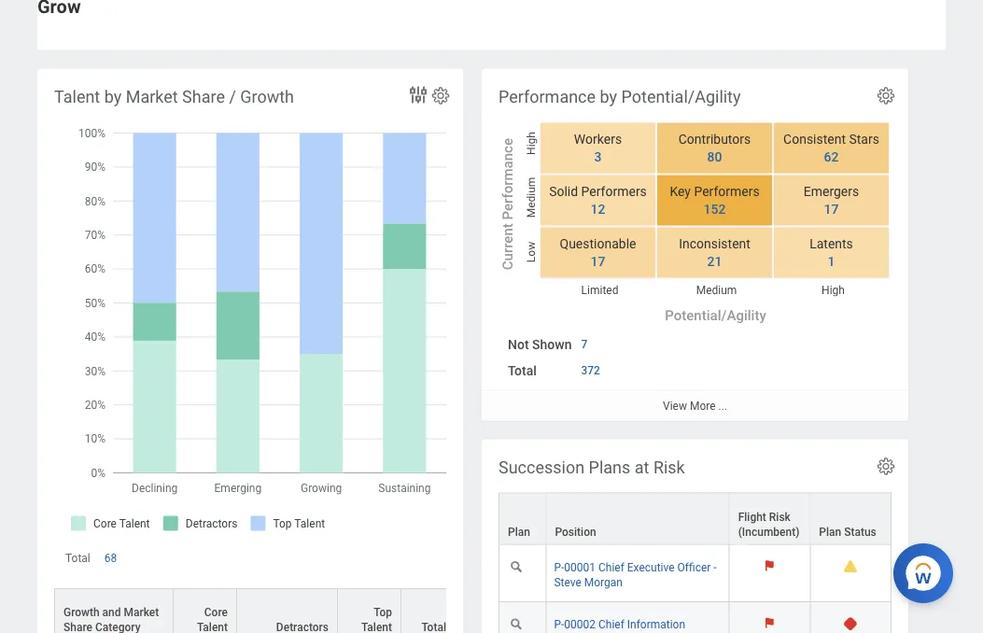 Task type: vqa. For each thing, say whether or not it's contained in the screenshot.
Performers
yes



Task type: locate. For each thing, give the bounding box(es) containing it.
performers for 12
[[581, 184, 647, 199]]

market left /
[[126, 87, 178, 106]]

0 vertical spatial -
[[714, 561, 717, 574]]

0 vertical spatial growth
[[240, 87, 294, 106]]

p- up steve
[[554, 561, 564, 574]]

medium right current performance on the right of the page
[[525, 177, 538, 218]]

chief inside p-00002 chief information officer - oliver reynolds
[[598, 618, 624, 631]]

chief up morgan
[[598, 561, 624, 574]]

0 horizontal spatial share
[[63, 621, 92, 633]]

0 horizontal spatial performers
[[581, 184, 647, 199]]

17 down 'emergers'
[[824, 201, 839, 217]]

potential/agility
[[621, 87, 741, 106], [665, 307, 766, 323]]

market inside growth and market share category
[[124, 606, 159, 619]]

row containing growth and market share category
[[54, 588, 456, 633]]

officer down 00002
[[554, 633, 587, 633]]

p- inside p-00002 chief information officer - oliver reynolds
[[554, 618, 564, 631]]

chief for morgan
[[598, 561, 624, 574]]

0 horizontal spatial medium
[[525, 177, 538, 218]]

0 horizontal spatial plan
[[508, 525, 530, 538]]

market
[[126, 87, 178, 106], [124, 606, 159, 619]]

medium down the '21'
[[696, 283, 737, 297]]

talent inside popup button
[[197, 621, 228, 633]]

view more ... link
[[482, 390, 908, 421]]

1 horizontal spatial row
[[499, 493, 892, 545]]

1 horizontal spatial plan
[[819, 525, 841, 538]]

potential/agility down the '21'
[[665, 307, 766, 323]]

00002
[[564, 618, 596, 631]]

0 vertical spatial 17 button
[[813, 200, 842, 218]]

latents
[[810, 236, 853, 251]]

high left 3 button
[[525, 132, 538, 155]]

view more ...
[[663, 399, 727, 412]]

1 horizontal spatial high
[[822, 283, 845, 297]]

- for p-00001 chief executive officer - steve morgan
[[714, 561, 717, 574]]

officer right executive
[[677, 561, 711, 574]]

1 horizontal spatial total
[[508, 363, 537, 378]]

1 vertical spatial p-
[[554, 618, 564, 631]]

column header
[[237, 588, 338, 633]]

growth left and on the left of page
[[63, 606, 100, 619]]

1 vertical spatial share
[[63, 621, 92, 633]]

performers up the 12
[[581, 184, 647, 199]]

2 performers from the left
[[694, 184, 760, 199]]

performance
[[499, 87, 596, 106], [499, 138, 516, 220]]

1 vertical spatial chief
[[598, 618, 624, 631]]

- inside p-00001 chief executive officer - steve morgan
[[714, 561, 717, 574]]

talent
[[54, 87, 100, 106], [197, 621, 228, 633], [361, 621, 392, 633]]

p- for 00001
[[554, 561, 564, 574]]

total
[[508, 363, 537, 378], [65, 551, 90, 565]]

0 vertical spatial officer
[[677, 561, 711, 574]]

7
[[581, 338, 588, 351]]

0 vertical spatial high
[[525, 132, 538, 155]]

2 plan from the left
[[819, 525, 841, 538]]

core talent button
[[174, 589, 236, 633]]

performers up 152
[[694, 184, 760, 199]]

17 down the questionable
[[591, 254, 605, 269]]

1 vertical spatial officer
[[554, 633, 587, 633]]

2 performance from the top
[[499, 138, 516, 220]]

plan left 'status'
[[819, 525, 841, 538]]

2 p- from the top
[[554, 618, 564, 631]]

1 horizontal spatial medium
[[696, 283, 737, 297]]

at
[[635, 457, 649, 477]]

1 by from the left
[[104, 87, 122, 106]]

1 vertical spatial risk
[[769, 510, 791, 523]]

1 horizontal spatial risk
[[769, 510, 791, 523]]

0 horizontal spatial talent
[[54, 87, 100, 106]]

officer
[[677, 561, 711, 574], [554, 633, 587, 633]]

risk
[[653, 457, 685, 477], [769, 510, 791, 523]]

total inside talent by market share / growth element
[[65, 551, 90, 565]]

succession
[[499, 457, 585, 477]]

0 vertical spatial performance
[[499, 87, 596, 106]]

00001
[[564, 561, 596, 574]]

information
[[627, 618, 685, 631]]

62 button
[[813, 148, 842, 166]]

2 horizontal spatial talent
[[361, 621, 392, 633]]

1
[[828, 254, 835, 269]]

1 vertical spatial total
[[65, 551, 90, 565]]

plan left position
[[508, 525, 530, 538]]

0 horizontal spatial -
[[590, 633, 593, 633]]

by
[[104, 87, 122, 106], [600, 87, 617, 106]]

17 inside emergers 17
[[824, 201, 839, 217]]

1 vertical spatial performance
[[499, 138, 516, 220]]

share left the category
[[63, 621, 92, 633]]

performance left solid
[[499, 138, 516, 220]]

1 vertical spatial 17 button
[[579, 253, 608, 270]]

configure performance by potential/agility image
[[876, 85, 896, 106]]

column header inside talent by market share / growth element
[[237, 588, 338, 633]]

configure succession plans at risk image
[[876, 456, 896, 477]]

0 horizontal spatial by
[[104, 87, 122, 106]]

p- down steve
[[554, 618, 564, 631]]

1 performers from the left
[[581, 184, 647, 199]]

category
[[95, 621, 141, 633]]

shown
[[532, 337, 572, 352]]

0 vertical spatial 17
[[824, 201, 839, 217]]

1 vertical spatial medium
[[696, 283, 737, 297]]

1 p- from the top
[[554, 561, 564, 574]]

1 horizontal spatial performers
[[694, 184, 760, 199]]

talent by market share / growth element
[[37, 69, 463, 633]]

1 vertical spatial -
[[590, 633, 593, 633]]

0 horizontal spatial 17 button
[[579, 253, 608, 270]]

contributors 80
[[679, 132, 751, 164]]

by inside performance by potential/agility element
[[600, 87, 617, 106]]

2 by from the left
[[600, 87, 617, 106]]

plans
[[589, 457, 631, 477]]

1 vertical spatial market
[[124, 606, 159, 619]]

row containing flight risk (incumbent)
[[499, 493, 892, 545]]

p- inside p-00001 chief executive officer - steve morgan
[[554, 561, 564, 574]]

medium for high
[[525, 177, 538, 218]]

oliver
[[596, 633, 624, 633]]

total inside performance by potential/agility element
[[508, 363, 537, 378]]

consistent
[[783, 132, 846, 147]]

17 inside questionable 17
[[591, 254, 605, 269]]

0 horizontal spatial officer
[[554, 633, 587, 633]]

performers inside key performers 152
[[694, 184, 760, 199]]

growth
[[240, 87, 294, 106], [63, 606, 100, 619]]

total for 68
[[65, 551, 90, 565]]

flight risk (incumbent)
[[738, 510, 800, 538]]

chief for reynolds
[[598, 618, 624, 631]]

performers for 152
[[694, 184, 760, 199]]

high
[[525, 132, 538, 155], [822, 283, 845, 297]]

80 button
[[696, 148, 725, 166]]

- down 00002
[[590, 633, 593, 633]]

risk up "(incumbent)"
[[769, 510, 791, 523]]

chief inside p-00001 chief executive officer - steve morgan
[[598, 561, 624, 574]]

1 horizontal spatial talent
[[197, 621, 228, 633]]

key performers 152
[[670, 184, 760, 217]]

growth right /
[[240, 87, 294, 106]]

1 horizontal spatial share
[[182, 87, 225, 106]]

17 button down 'emergers'
[[813, 200, 842, 218]]

0 horizontal spatial row
[[54, 588, 456, 633]]

- inside p-00002 chief information officer - oliver reynolds
[[590, 633, 593, 633]]

0 horizontal spatial growth
[[63, 606, 100, 619]]

p-00001 chief executive officer - steve morgan row
[[499, 545, 892, 602]]

solid
[[549, 184, 578, 199]]

0 horizontal spatial high
[[525, 132, 538, 155]]

2 chief from the top
[[598, 618, 624, 631]]

1 performance from the top
[[499, 87, 596, 106]]

0 vertical spatial total
[[508, 363, 537, 378]]

officer for p-00001 chief executive officer - steve morgan
[[677, 561, 711, 574]]

share
[[182, 87, 225, 106], [63, 621, 92, 633]]

share left /
[[182, 87, 225, 106]]

17 button
[[813, 200, 842, 218], [579, 253, 608, 270]]

1 horizontal spatial -
[[714, 561, 717, 574]]

p-
[[554, 561, 564, 574], [554, 618, 564, 631]]

total down not
[[508, 363, 537, 378]]

performers
[[581, 184, 647, 199], [694, 184, 760, 199]]

1 horizontal spatial 17
[[824, 201, 839, 217]]

21 button
[[696, 253, 725, 270]]

17 button down the questionable
[[579, 253, 608, 270]]

0 vertical spatial share
[[182, 87, 225, 106]]

0 vertical spatial row
[[499, 493, 892, 545]]

1 horizontal spatial 17 button
[[813, 200, 842, 218]]

by inside talent by market share / growth element
[[104, 87, 122, 106]]

plan for plan
[[508, 525, 530, 538]]

by for performance
[[600, 87, 617, 106]]

row inside talent by market share / growth element
[[54, 588, 456, 633]]

questionable
[[560, 236, 636, 251]]

- up p-00002 chief information officer - oliver reynolds row
[[714, 561, 717, 574]]

officer inside p-00001 chief executive officer - steve morgan
[[677, 561, 711, 574]]

-
[[714, 561, 717, 574], [590, 633, 593, 633]]

0 horizontal spatial risk
[[653, 457, 685, 477]]

0 horizontal spatial total
[[65, 551, 90, 565]]

plan
[[508, 525, 530, 538], [819, 525, 841, 538]]

17 for emergers 17
[[824, 201, 839, 217]]

chief
[[598, 561, 624, 574], [598, 618, 624, 631]]

workers
[[574, 132, 622, 147]]

1 vertical spatial row
[[54, 588, 456, 633]]

1 horizontal spatial by
[[600, 87, 617, 106]]

talent inside popup button
[[361, 621, 392, 633]]

officer for p-00002 chief information officer - oliver reynolds
[[554, 633, 587, 633]]

1 chief from the top
[[598, 561, 624, 574]]

total left 68
[[65, 551, 90, 565]]

morgan
[[584, 576, 623, 589]]

1 vertical spatial 17
[[591, 254, 605, 269]]

1 horizontal spatial officer
[[677, 561, 711, 574]]

performance up the workers
[[499, 87, 596, 106]]

plan button
[[500, 494, 546, 544]]

officer inside p-00002 chief information officer - oliver reynolds
[[554, 633, 587, 633]]

performers inside solid performers 12
[[581, 184, 647, 199]]

17
[[824, 201, 839, 217], [591, 254, 605, 269]]

0 vertical spatial p-
[[554, 561, 564, 574]]

potential/agility up contributors
[[621, 87, 741, 106]]

0 vertical spatial medium
[[525, 177, 538, 218]]

1 vertical spatial growth
[[63, 606, 100, 619]]

p-00002 chief information officer - oliver reynolds
[[554, 618, 685, 633]]

market up the category
[[124, 606, 159, 619]]

chief up the oliver
[[598, 618, 624, 631]]

0 horizontal spatial 17
[[591, 254, 605, 269]]

inconsistent
[[679, 236, 751, 251]]

reynolds
[[627, 633, 673, 633]]

0 vertical spatial market
[[126, 87, 178, 106]]

372
[[581, 364, 600, 377]]

high down 1
[[822, 283, 845, 297]]

0 vertical spatial chief
[[598, 561, 624, 574]]

row
[[499, 493, 892, 545], [54, 588, 456, 633]]

1 plan from the left
[[508, 525, 530, 538]]

top
[[374, 606, 392, 619]]

risk right at at bottom right
[[653, 457, 685, 477]]

share inside growth and market share category
[[63, 621, 92, 633]]

key
[[670, 184, 691, 199]]



Task type: describe. For each thing, give the bounding box(es) containing it.
performance by potential/agility element
[[482, 69, 908, 421]]

68 button
[[104, 551, 120, 566]]

workers 3
[[574, 132, 622, 164]]

more
[[690, 399, 716, 412]]

emergers
[[804, 184, 859, 199]]

medium for limited
[[696, 283, 737, 297]]

questionable 17
[[560, 236, 636, 269]]

152
[[704, 201, 726, 217]]

top talent column header
[[338, 588, 401, 633]]

configure talent by market share / growth image
[[430, 85, 451, 106]]

(incumbent)
[[738, 525, 800, 538]]

by for talent
[[104, 87, 122, 106]]

talent for core talent
[[197, 621, 228, 633]]

growth and market share category button
[[55, 589, 173, 633]]

performance by potential/agility
[[499, 87, 741, 106]]

share for category
[[63, 621, 92, 633]]

and
[[102, 606, 121, 619]]

- for p-00002 chief information officer - oliver reynolds
[[590, 633, 593, 633]]

current
[[499, 223, 516, 270]]

12
[[591, 201, 605, 217]]

21
[[707, 254, 722, 269]]

p-00002 chief information officer - oliver reynolds row
[[499, 602, 892, 633]]

talent for top talent
[[361, 621, 392, 633]]

risk inside flight risk (incumbent)
[[769, 510, 791, 523]]

latents 1
[[810, 236, 853, 269]]

3 button
[[583, 148, 605, 166]]

plan for plan status
[[819, 525, 841, 538]]

0 vertical spatial risk
[[653, 457, 685, 477]]

1 vertical spatial high
[[822, 283, 845, 297]]

growth and market share category column header
[[54, 588, 174, 633]]

1 horizontal spatial growth
[[240, 87, 294, 106]]

17 button for emergers 17
[[813, 200, 842, 218]]

succession plans at risk
[[499, 457, 685, 477]]

low
[[525, 241, 538, 262]]

position button
[[547, 494, 729, 544]]

stars
[[849, 132, 879, 147]]

flight
[[738, 510, 766, 523]]

...
[[718, 399, 727, 412]]

/
[[229, 87, 236, 106]]

share for /
[[182, 87, 225, 106]]

p-00001 chief executive officer - steve morgan
[[554, 561, 717, 589]]

p-00001 chief executive officer - steve morgan link
[[554, 557, 717, 589]]

market for and
[[124, 606, 159, 619]]

7 button
[[581, 337, 590, 352]]

solid performers 12
[[549, 184, 647, 217]]

plan status
[[819, 525, 877, 538]]

17 button for questionable 17
[[579, 253, 608, 270]]

372 button
[[581, 363, 603, 378]]

talent by market share / growth
[[54, 87, 294, 106]]

market for by
[[126, 87, 178, 106]]

growth and market share category
[[63, 606, 159, 633]]

not shown 7
[[508, 337, 588, 352]]

executive
[[627, 561, 675, 574]]

core
[[204, 606, 228, 619]]

growth inside growth and market share category
[[63, 606, 100, 619]]

top talent
[[361, 606, 392, 633]]

inconsistent 21
[[679, 236, 751, 269]]

succession plans at risk element
[[482, 439, 908, 633]]

not
[[508, 337, 529, 352]]

steve
[[554, 576, 582, 589]]

12 button
[[579, 200, 608, 218]]

0 vertical spatial potential/agility
[[621, 87, 741, 106]]

17 for questionable 17
[[591, 254, 605, 269]]

contributors
[[679, 132, 751, 147]]

3
[[594, 149, 602, 164]]

core talent
[[197, 606, 228, 633]]

68
[[104, 551, 117, 565]]

plan status button
[[811, 494, 891, 544]]

position
[[555, 525, 596, 538]]

top talent button
[[338, 589, 401, 633]]

current performance
[[499, 138, 516, 270]]

total for 372
[[508, 363, 537, 378]]

emergers 17
[[804, 184, 859, 217]]

152 button
[[692, 200, 729, 218]]

80
[[707, 149, 722, 164]]

p- for 00002
[[554, 618, 564, 631]]

consistent stars 62
[[783, 132, 879, 164]]

flight risk (incumbent) button
[[730, 494, 810, 544]]

62
[[824, 149, 839, 164]]

p-00002 chief information officer - oliver reynolds link
[[554, 614, 685, 633]]

1 button
[[817, 253, 838, 270]]

view
[[663, 399, 687, 412]]

limited
[[581, 283, 618, 297]]

core talent column header
[[174, 588, 237, 633]]

status
[[844, 525, 877, 538]]

configure and view chart data image
[[407, 84, 429, 106]]

1 vertical spatial potential/agility
[[665, 307, 766, 323]]



